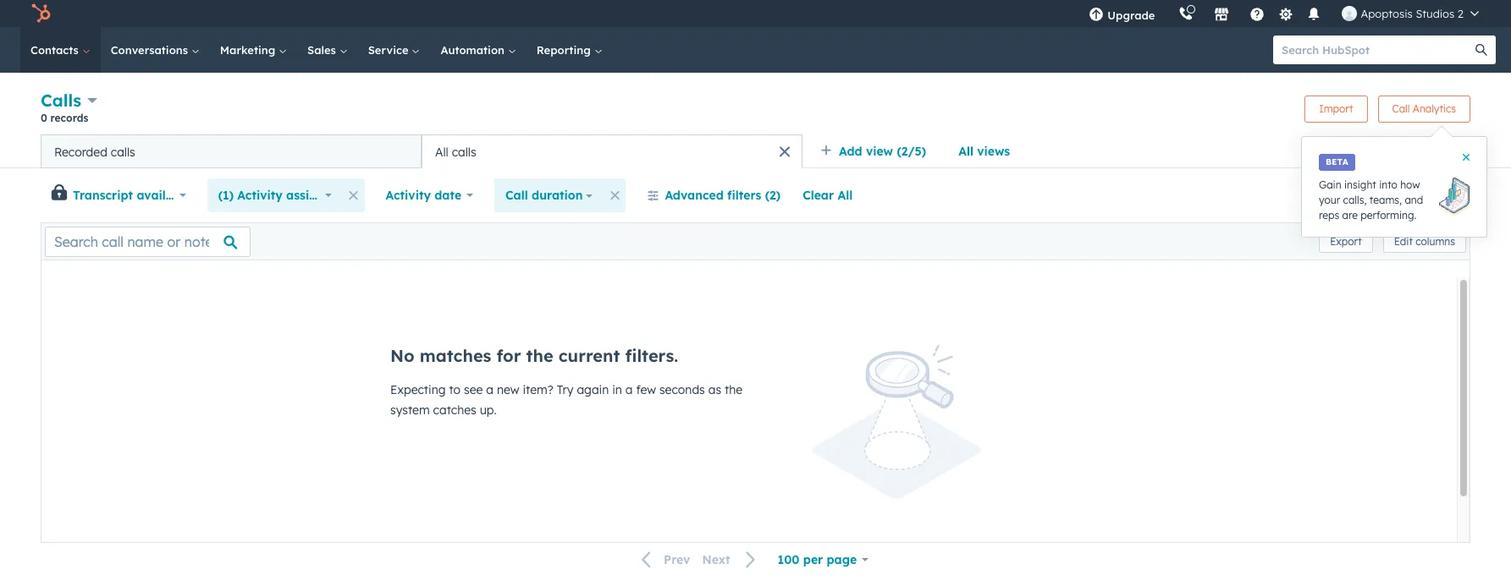 Task type: locate. For each thing, give the bounding box(es) containing it.
try
[[557, 383, 574, 398]]

calls
[[41, 90, 81, 111]]

the
[[526, 345, 553, 367], [725, 383, 743, 398]]

call inside button
[[505, 188, 528, 203]]

1 horizontal spatial a
[[626, 383, 633, 398]]

0 horizontal spatial activity
[[237, 188, 283, 203]]

calls right recorded
[[111, 144, 135, 160]]

a right see
[[486, 383, 494, 398]]

view right the add
[[866, 144, 893, 159]]

0 horizontal spatial the
[[526, 345, 553, 367]]

2 horizontal spatial all
[[959, 144, 974, 159]]

0 horizontal spatial view
[[866, 144, 893, 159]]

call left duration
[[505, 188, 528, 203]]

into
[[1379, 179, 1398, 191]]

performing.
[[1361, 209, 1417, 222]]

0 horizontal spatial all
[[435, 144, 449, 160]]

export button
[[1319, 231, 1373, 253]]

edit columns
[[1394, 235, 1456, 248]]

export
[[1330, 235, 1362, 248]]

activity right (1)
[[237, 188, 283, 203]]

available
[[137, 188, 191, 203]]

no matches for the current filters.
[[390, 345, 678, 367]]

and
[[1405, 194, 1424, 207]]

activity
[[237, 188, 283, 203], [386, 188, 431, 203]]

0
[[41, 112, 47, 124]]

recorded calls
[[54, 144, 135, 160]]

notifications button
[[1300, 0, 1329, 27]]

menu item
[[1167, 0, 1171, 27]]

marketplaces image
[[1215, 8, 1230, 23]]

0 horizontal spatial to
[[343, 188, 355, 203]]

the right as
[[725, 383, 743, 398]]

clear all
[[803, 188, 853, 203]]

save
[[1409, 189, 1432, 202]]

import button
[[1305, 95, 1368, 122]]

to left see
[[449, 383, 461, 398]]

1 horizontal spatial to
[[449, 383, 461, 398]]

prev button
[[632, 550, 696, 572]]

transcript available
[[73, 188, 191, 203]]

calls for recorded calls
[[111, 144, 135, 160]]

call inside banner
[[1392, 102, 1410, 115]]

calls
[[111, 144, 135, 160], [452, 144, 476, 160]]

menu
[[1077, 0, 1491, 27]]

all calls
[[435, 144, 476, 160]]

1 vertical spatial the
[[725, 383, 743, 398]]

view right save
[[1435, 189, 1456, 202]]

1 horizontal spatial call
[[1392, 102, 1410, 115]]

calls up date
[[452, 144, 476, 160]]

view inside button
[[1435, 189, 1456, 202]]

calling icon button
[[1172, 3, 1201, 25]]

all left views
[[959, 144, 974, 159]]

0 vertical spatial call
[[1392, 102, 1410, 115]]

calls for all calls
[[452, 144, 476, 160]]

to right assigned
[[343, 188, 355, 203]]

marketing link
[[210, 27, 297, 73]]

2 calls from the left
[[452, 144, 476, 160]]

0 vertical spatial view
[[866, 144, 893, 159]]

0 horizontal spatial calls
[[111, 144, 135, 160]]

view
[[866, 144, 893, 159], [1435, 189, 1456, 202]]

close image
[[1463, 154, 1470, 161]]

100 per page button
[[767, 544, 880, 577]]

1 calls from the left
[[111, 144, 135, 160]]

activity date
[[386, 188, 462, 203]]

catches
[[433, 403, 477, 418]]

save view
[[1409, 189, 1456, 202]]

1 vertical spatial call
[[505, 188, 528, 203]]

contacts
[[30, 43, 82, 57]]

again
[[577, 383, 609, 398]]

to inside popup button
[[343, 188, 355, 203]]

expecting
[[390, 383, 446, 398]]

conversations
[[111, 43, 191, 57]]

transcript available button
[[69, 179, 197, 213]]

0 horizontal spatial call
[[505, 188, 528, 203]]

Search HubSpot search field
[[1273, 36, 1481, 64]]

records
[[50, 112, 88, 124]]

beta
[[1326, 157, 1349, 168]]

1 horizontal spatial activity
[[386, 188, 431, 203]]

call
[[1392, 102, 1410, 115], [505, 188, 528, 203]]

0 horizontal spatial a
[[486, 383, 494, 398]]

recorded calls button
[[41, 135, 422, 168]]

call duration
[[505, 188, 583, 203]]

1 horizontal spatial view
[[1435, 189, 1456, 202]]

100
[[778, 553, 800, 568]]

all right clear
[[838, 188, 853, 203]]

apoptosis studios 2 button
[[1332, 0, 1489, 27]]

calls banner
[[41, 88, 1471, 135]]

duration
[[532, 188, 583, 203]]

add
[[839, 144, 862, 159]]

1 vertical spatial to
[[449, 383, 461, 398]]

a right 'in'
[[626, 383, 633, 398]]

the right for
[[526, 345, 553, 367]]

all up date
[[435, 144, 449, 160]]

call left analytics
[[1392, 102, 1410, 115]]

0 vertical spatial to
[[343, 188, 355, 203]]

1 horizontal spatial calls
[[452, 144, 476, 160]]

1 vertical spatial view
[[1435, 189, 1456, 202]]

settings link
[[1276, 5, 1297, 22]]

date
[[435, 188, 462, 203]]

calls,
[[1343, 194, 1367, 207]]

to
[[343, 188, 355, 203], [449, 383, 461, 398]]

activity left date
[[386, 188, 431, 203]]

calls button
[[41, 88, 97, 113]]

page
[[827, 553, 857, 568]]

all views link
[[948, 135, 1021, 168]]

sales link
[[297, 27, 358, 73]]

save view button
[[1379, 182, 1471, 209]]

view inside popup button
[[866, 144, 893, 159]]

1 horizontal spatial all
[[838, 188, 853, 203]]

pagination navigation
[[632, 549, 767, 572]]

call for call analytics
[[1392, 102, 1410, 115]]

1 horizontal spatial the
[[725, 383, 743, 398]]

add view (2/5) button
[[809, 135, 948, 168]]

edit
[[1394, 235, 1413, 248]]



Task type: describe. For each thing, give the bounding box(es) containing it.
filters.
[[625, 345, 678, 367]]

as
[[708, 383, 721, 398]]

(2/5)
[[897, 144, 926, 159]]

matches
[[420, 345, 491, 367]]

conversations link
[[101, 27, 210, 73]]

to inside expecting to see a new item? try again in a few seconds as the system catches up.
[[449, 383, 461, 398]]

2 a from the left
[[626, 383, 633, 398]]

(1)
[[218, 188, 234, 203]]

all calls button
[[422, 135, 803, 168]]

insight
[[1345, 179, 1377, 191]]

notifications image
[[1307, 8, 1322, 23]]

call analytics
[[1392, 102, 1456, 115]]

help button
[[1243, 0, 1272, 27]]

upgrade image
[[1089, 8, 1104, 23]]

contacts link
[[20, 27, 101, 73]]

gain
[[1319, 179, 1342, 191]]

menu containing apoptosis studios 2
[[1077, 0, 1491, 27]]

automation
[[441, 43, 508, 57]]

Search call name or notes search field
[[45, 226, 251, 257]]

studios
[[1416, 7, 1455, 20]]

service
[[368, 43, 412, 57]]

import
[[1319, 102, 1354, 115]]

item?
[[523, 383, 554, 398]]

the inside expecting to see a new item? try again in a few seconds as the system catches up.
[[725, 383, 743, 398]]

1 activity from the left
[[237, 188, 283, 203]]

settings image
[[1279, 7, 1294, 22]]

marketplaces button
[[1204, 0, 1240, 27]]

0 vertical spatial the
[[526, 345, 553, 367]]

all views
[[959, 144, 1010, 159]]

transcript
[[73, 188, 133, 203]]

edit columns button
[[1383, 231, 1467, 253]]

(1) activity assigned to button
[[207, 179, 355, 213]]

view for save
[[1435, 189, 1456, 202]]

(2)
[[765, 188, 781, 203]]

marketing
[[220, 43, 279, 57]]

2
[[1458, 7, 1464, 20]]

prev
[[664, 553, 690, 568]]

reporting
[[537, 43, 594, 57]]

search button
[[1467, 36, 1496, 64]]

help image
[[1250, 8, 1265, 23]]

advanced filters (2)
[[665, 188, 781, 203]]

clear all button
[[792, 179, 864, 213]]

recorded
[[54, 144, 107, 160]]

seconds
[[659, 383, 705, 398]]

apoptosis studios 2
[[1361, 7, 1464, 20]]

filters
[[727, 188, 762, 203]]

system
[[390, 403, 430, 418]]

analytics
[[1413, 102, 1456, 115]]

call for call duration
[[505, 188, 528, 203]]

1 a from the left
[[486, 383, 494, 398]]

see
[[464, 383, 483, 398]]

how
[[1401, 179, 1420, 191]]

assigned
[[286, 188, 339, 203]]

tara schultz image
[[1342, 6, 1358, 21]]

are
[[1343, 209, 1358, 222]]

service link
[[358, 27, 431, 73]]

0 records
[[41, 112, 88, 124]]

views
[[977, 144, 1010, 159]]

automation link
[[431, 27, 526, 73]]

hubspot link
[[20, 3, 64, 24]]

calling icon image
[[1179, 7, 1194, 22]]

new
[[497, 383, 520, 398]]

clear
[[803, 188, 834, 203]]

your
[[1319, 194, 1341, 207]]

call duration button
[[494, 179, 604, 213]]

view for add
[[866, 144, 893, 159]]

per
[[803, 553, 823, 568]]

next button
[[696, 550, 767, 572]]

next
[[702, 553, 730, 568]]

current
[[559, 345, 620, 367]]

reps
[[1319, 209, 1340, 222]]

all for all calls
[[435, 144, 449, 160]]

teams,
[[1370, 194, 1402, 207]]

100 per page
[[778, 553, 857, 568]]

hubspot image
[[30, 3, 51, 24]]

advanced
[[665, 188, 724, 203]]

expecting to see a new item? try again in a few seconds as the system catches up.
[[390, 383, 743, 418]]

2 activity from the left
[[386, 188, 431, 203]]

add view (2/5)
[[839, 144, 926, 159]]

upgrade
[[1108, 8, 1155, 22]]

call analytics link
[[1378, 95, 1471, 122]]

no
[[390, 345, 415, 367]]

reporting link
[[526, 27, 613, 73]]

search image
[[1476, 44, 1488, 56]]

advanced filters (2) button
[[636, 179, 792, 213]]

all for all views
[[959, 144, 974, 159]]

in
[[612, 383, 622, 398]]

few
[[636, 383, 656, 398]]

(1) activity assigned to
[[218, 188, 355, 203]]

apoptosis
[[1361, 7, 1413, 20]]



Task type: vqa. For each thing, say whether or not it's contained in the screenshot.
"Commerce" "menu"
no



